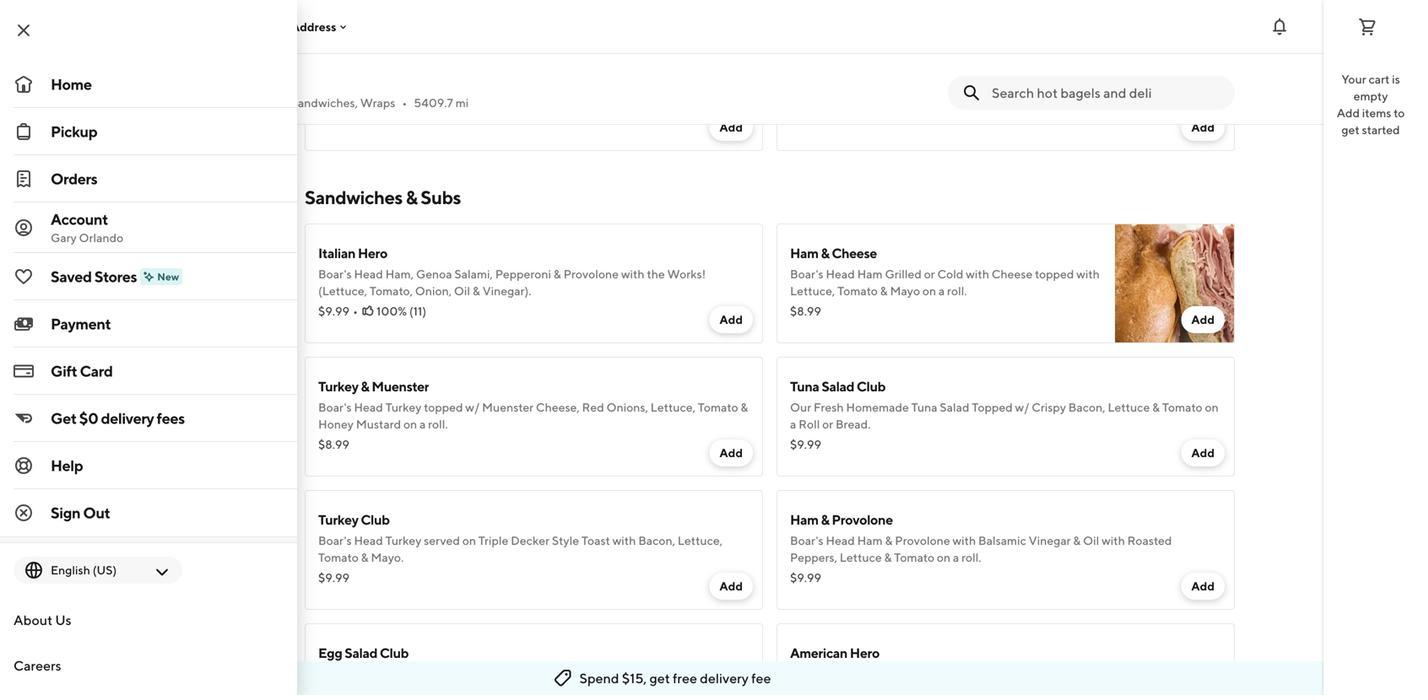 Task type: describe. For each thing, give the bounding box(es) containing it.
$8.99 for turkey
[[318, 438, 350, 452]]

mayo.
[[371, 551, 404, 565]]

turkey & muenster boar's head turkey topped w/ muenster cheese, red onions, lettuce, tomato & honey mustard on a roll. $8.99 add
[[318, 379, 749, 460]]

add button for ham & provolone
[[1182, 573, 1225, 600]]

omelet
[[102, 501, 143, 515]]

0 horizontal spatial spread
[[473, 70, 515, 86]]

a inside ham & cheese boar's head ham grilled or cold with cheese topped with lettuce, tomato & mayo on a roll. $8.99
[[939, 284, 945, 298]]

cold
[[938, 267, 964, 281]]

account
[[51, 210, 108, 228]]

account gary orlando
[[51, 210, 124, 245]]

featured
[[102, 197, 151, 211]]

sign out
[[51, 504, 110, 522]]

careers link
[[0, 644, 297, 689]]

$0
[[79, 410, 98, 428]]

spend
[[580, 671, 620, 687]]

or for tuna
[[823, 418, 834, 432]]

ham & cheese boar's head ham grilled or cold with cheese topped with lettuce, tomato & mayo on a roll. $8.99
[[791, 245, 1100, 318]]

scallion
[[424, 70, 470, 86]]

pepperoni
[[496, 267, 552, 281]]

mustard
[[356, 418, 401, 432]]

get $0 delivery fees link
[[0, 395, 297, 443]]

roasted
[[1128, 534, 1173, 548]]

about
[[14, 613, 53, 629]]

spread inside bagel with strawberry spread boiled and baked round bread roll.
[[924, 61, 966, 77]]

tomato for turkey
[[318, 551, 359, 565]]

& inside turkey club boar's head turkey served on triple decker style toast with bacon, lettuce, tomato & mayo. $9.99 add
[[361, 551, 369, 565]]

decker
[[511, 534, 550, 548]]

bagel for bagel with strawberry spread boiled and baked round bread roll.
[[791, 61, 825, 77]]

• down bacon
[[402, 96, 407, 110]]

the
[[647, 267, 665, 281]]

0 vertical spatial subs
[[421, 187, 461, 209]]

840+
[[122, 96, 151, 110]]

$15,
[[622, 671, 647, 687]]

homemade for tuna
[[847, 401, 909, 415]]

bagel with bacon scallion spread
[[318, 70, 515, 86]]

saved stores
[[51, 268, 137, 286]]

roll
[[799, 418, 820, 432]]

$9.99 inside turkey club boar's head turkey served on triple decker style toast with bacon, lettuce, tomato & mayo. $9.99 add
[[318, 571, 350, 585]]

healthy for healthy selections lunch
[[102, 410, 145, 424]]

healthy selections lunch
[[102, 410, 239, 424]]

boar's inside italian hero boar's head ham, genoa salami, pepperoni & provolone with the works! (lettuce, tomato, onion, oil & vinegar).
[[318, 267, 352, 281]]

mayo
[[891, 284, 921, 298]]

provolone inside italian hero boar's head ham, genoa salami, pepperoni & provolone with the works! (lettuce, tomato, onion, oil & vinegar).
[[564, 267, 619, 281]]

pickup
[[51, 122, 97, 141]]

w/ inside the 'turkey & muenster boar's head turkey topped w/ muenster cheese, red onions, lettuce, tomato & honey mustard on a roll. $8.99 add'
[[466, 401, 480, 415]]

egg salad club our fresh homemade egg salad topped w/ crispy bacon, lettuce & tomato on a roll or bread.
[[318, 646, 743, 696]]

boiled
[[791, 83, 825, 97]]

our for egg
[[318, 668, 340, 682]]

and inside bagel with strawberry spread boiled and baked round bread roll.
[[828, 83, 848, 97]]

bread
[[921, 83, 952, 97]]

get
[[51, 410, 77, 428]]

fee
[[752, 671, 771, 687]]

1 vertical spatial provolone
[[832, 512, 893, 528]]

ham & cheese image
[[1116, 224, 1236, 344]]

the
[[156, 440, 176, 454]]

items for featured items
[[154, 197, 183, 211]]

strawberry
[[856, 61, 921, 77]]

topped inside the 'turkey & muenster boar's head turkey topped w/ muenster cheese, red onions, lettuce, tomato & honey mustard on a roll. $8.99 add'
[[424, 401, 463, 415]]

on inside ham & cheese boar's head ham grilled or cold with cheese topped with lettuce, tomato & mayo on a roll. $8.99
[[923, 284, 937, 298]]

add button for tuna salad club
[[1182, 440, 1225, 467]]

items
[[1363, 106, 1392, 120]]

menu
[[122, 139, 167, 158]]

roll. inside ham & cheese boar's head ham grilled or cold with cheese topped with lettuce, tomato & mayo on a roll. $8.99
[[948, 284, 968, 298]]

on inside tuna salad club our fresh homemade tuna salad topped w/ crispy bacon, lettuce & tomato on a roll or bread. $9.99 add
[[1206, 401, 1219, 415]]

fresh for tuna
[[814, 401, 844, 415]]

your for cart
[[1342, 72, 1367, 86]]

on inside turkey club boar's head turkey served on triple decker style toast with bacon, lettuce, tomato & mayo. $9.99 add
[[463, 534, 476, 548]]

omelet extravaganza
[[102, 501, 218, 515]]

american
[[791, 646, 848, 662]]

featured items button
[[89, 189, 285, 220]]

lettuce inside 'ham & provolone boar's head ham & provolone with balsamic vinegar & oil with roasted peppers, lettuce & tomato on a roll. $9.99 add'
[[840, 551, 882, 565]]

$9.99 •
[[318, 304, 358, 318]]

1 vertical spatial tuna
[[912, 401, 938, 415]]

topped for tuna
[[972, 401, 1013, 415]]

1 vertical spatial cheese
[[992, 267, 1033, 281]]

lettuce for tuna
[[1108, 401, 1151, 415]]

hot bagels and deli
[[89, 69, 263, 93]]

• down (lettuce, at top
[[353, 304, 358, 318]]

salad platters button
[[89, 554, 285, 584]]

round
[[886, 83, 918, 97]]

items for popular items
[[147, 258, 176, 272]]

add button for bagel with bacon scallion spread
[[710, 114, 753, 141]]

omelet extravaganza button
[[89, 493, 285, 524]]

or inside ham & cheese boar's head ham grilled or cold with cheese topped with lettuce, tomato & mayo on a roll. $8.99
[[925, 267, 936, 281]]

sandwiches,
[[291, 96, 358, 110]]

a inside 'ham & provolone boar's head ham & provolone with balsamic vinegar & oil with roasted peppers, lettuce & tomato on a roll. $9.99 add'
[[953, 551, 960, 565]]

close image
[[14, 20, 34, 41]]

grill
[[178, 440, 201, 454]]

hot from the grill
[[102, 440, 201, 454]]

bacon, for egg
[[592, 668, 629, 682]]

your address button
[[264, 20, 350, 34]]

& inside tuna salad club our fresh homemade tuna salad topped w/ crispy bacon, lettuce & tomato on a roll or bread. $9.99 add
[[1153, 401, 1160, 415]]

tomato inside the 'turkey & muenster boar's head turkey topped w/ muenster cheese, red onions, lettuce, tomato & honey mustard on a roll. $8.99 add'
[[698, 401, 739, 415]]

0 horizontal spatial cheese
[[832, 245, 877, 261]]

hot from the grill button
[[89, 432, 285, 463]]

healthy selections breakfast
[[102, 380, 256, 394]]

mi
[[456, 96, 469, 110]]

head inside turkey club boar's head turkey served on triple decker style toast with bacon, lettuce, tomato & mayo. $9.99 add
[[354, 534, 383, 548]]

healthy selections breakfast button
[[89, 372, 285, 402]]

with inside turkey club boar's head turkey served on triple decker style toast with bacon, lettuce, tomato & mayo. $9.99 add
[[613, 534, 636, 548]]

get $0 delivery fees
[[51, 410, 185, 428]]

bagel with strawberry spread boiled and baked round bread roll.
[[791, 61, 974, 97]]

sandwiches subs
[[102, 319, 195, 333]]

lettuce, for &
[[791, 284, 836, 298]]

1 horizontal spatial muenster
[[482, 401, 534, 415]]

about us
[[14, 613, 71, 629]]

home
[[51, 75, 92, 93]]

homemade for egg
[[374, 668, 437, 682]]

on inside egg salad club our fresh homemade egg salad topped w/ crispy bacon, lettuce & tomato on a roll or bread.
[[729, 668, 743, 682]]

tomato for egg
[[686, 668, 726, 682]]

out
[[83, 504, 110, 522]]

stores
[[94, 268, 137, 286]]

pickup link
[[0, 108, 297, 155]]

tomato inside 'ham & provolone boar's head ham & provolone with balsamic vinegar & oil with roasted peppers, lettuce & tomato on a roll. $9.99 add'
[[895, 551, 935, 565]]

0 horizontal spatial delivery
[[101, 410, 154, 428]]

or for egg
[[346, 685, 357, 696]]

bread.
[[836, 418, 871, 432]]

$8.99 for ham
[[791, 304, 822, 318]]

a inside the 'turkey & muenster boar's head turkey topped w/ muenster cheese, red onions, lettuce, tomato & honey mustard on a roll. $8.99 add'
[[420, 418, 426, 432]]

popular items
[[102, 258, 176, 272]]

1 horizontal spatial delivery
[[700, 671, 749, 687]]

w/ for egg
[[539, 668, 553, 682]]

gift card
[[51, 362, 113, 380]]

address
[[291, 20, 337, 34]]

on inside the 'turkey & muenster boar's head turkey topped w/ muenster cheese, red onions, lettuce, tomato & honey mustard on a roll. $8.99 add'
[[404, 418, 417, 432]]

ratings
[[153, 96, 190, 110]]

roll. inside 'ham & provolone boar's head ham & provolone with balsamic vinegar & oil with roasted peppers, lettuce & tomato on a roll. $9.99 add'
[[962, 551, 982, 565]]

0 horizontal spatial get
[[650, 671, 670, 687]]

salad inside button
[[102, 562, 132, 576]]

boar's for muenster
[[318, 401, 352, 415]]

home link
[[0, 61, 297, 108]]

with inside bagel with strawberry spread boiled and baked round bread roll.
[[827, 61, 853, 77]]

american hero
[[791, 646, 880, 662]]

club for egg
[[380, 646, 409, 662]]

our for tuna
[[791, 401, 812, 415]]

hero for american
[[850, 646, 880, 662]]

reviews button
[[89, 220, 285, 250]]

genoa
[[416, 267, 452, 281]]

deli
[[229, 69, 263, 93]]

dashpass •
[[223, 96, 286, 110]]

dashpass
[[223, 96, 276, 110]]

bread.
[[360, 685, 394, 696]]

cheese,
[[536, 401, 580, 415]]

sandwiches, wraps • 5409.7 mi
[[291, 96, 469, 110]]

• right ratings
[[195, 96, 200, 110]]

(11)
[[409, 304, 427, 318]]

add inside 'ham & provolone boar's head ham & provolone with balsamic vinegar & oil with roasted peppers, lettuce & tomato on a roll. $9.99 add'
[[1192, 580, 1215, 594]]

full
[[89, 139, 118, 158]]



Task type: vqa. For each thing, say whether or not it's contained in the screenshot.
Bacon, within turkey club boar's head turkey served on triple decker style toast with bacon, lettuce, tomato & mayo. $9.99 add
yes



Task type: locate. For each thing, give the bounding box(es) containing it.
bacon, inside turkey club boar's head turkey served on triple decker style toast with bacon, lettuce, tomato & mayo. $9.99 add
[[639, 534, 676, 548]]

our inside egg salad club our fresh homemade egg salad topped w/ crispy bacon, lettuce & tomato on a roll or bread.
[[318, 668, 340, 682]]

hot
[[102, 440, 123, 454]]

tomato
[[838, 284, 878, 298], [698, 401, 739, 415], [1163, 401, 1203, 415], [318, 551, 359, 565], [895, 551, 935, 565], [686, 668, 726, 682]]

items
[[154, 197, 183, 211], [147, 258, 176, 272]]

w/ inside tuna salad club our fresh homemade tuna salad topped w/ crispy bacon, lettuce & tomato on a roll or bread. $9.99 add
[[1016, 401, 1030, 415]]

2 horizontal spatial bagel
[[791, 61, 825, 77]]

$4.99
[[318, 95, 350, 109]]

0 vertical spatial selections
[[147, 380, 203, 394]]

0 vertical spatial club
[[857, 379, 886, 395]]

on inside 'ham & provolone boar's head ham & provolone with balsamic vinegar & oil with roasted peppers, lettuce & tomato on a roll. $9.99 add'
[[937, 551, 951, 565]]

1 vertical spatial oil
[[1084, 534, 1100, 548]]

orders
[[51, 170, 97, 188]]

oil right vinegar
[[1084, 534, 1100, 548]]

healthy for healthy selections breakfast
[[102, 380, 145, 394]]

your left 'address'
[[264, 20, 289, 34]]

vinegar).
[[483, 284, 532, 298]]

2 vertical spatial club
[[380, 646, 409, 662]]

breakfast
[[205, 380, 256, 394]]

topped inside egg salad club our fresh homemade egg salad topped w/ crispy bacon, lettuce & tomato on a roll or bread.
[[496, 668, 536, 682]]

1 vertical spatial topped
[[424, 401, 463, 415]]

notification bell image
[[1270, 16, 1290, 37]]

a inside egg salad club our fresh homemade egg salad topped w/ crispy bacon, lettuce & tomato on a roll or bread.
[[318, 685, 325, 696]]

bagel for bagel with bacon scallion spread
[[318, 70, 353, 86]]

sign out link
[[0, 490, 297, 537]]

head for cheese
[[826, 267, 855, 281]]

w/ inside egg salad club our fresh homemade egg salad topped w/ crispy bacon, lettuce & tomato on a roll or bread.
[[539, 668, 553, 682]]

selections for breakfast
[[147, 380, 203, 394]]

salad
[[822, 379, 855, 395], [940, 401, 970, 415], [102, 562, 132, 576], [345, 646, 378, 662], [464, 668, 493, 682]]

or inside egg salad club our fresh homemade egg salad topped w/ crispy bacon, lettuce & tomato on a roll or bread.
[[346, 685, 357, 696]]

bacon, inside tuna salad club our fresh homemade tuna salad topped w/ crispy bacon, lettuce & tomato on a roll or bread. $9.99 add
[[1069, 401, 1106, 415]]

0 vertical spatial provolone
[[564, 267, 619, 281]]

careers
[[14, 658, 61, 674]]

lettuce, for club
[[678, 534, 723, 548]]

selections up healthy selections lunch
[[147, 380, 203, 394]]

0 vertical spatial fresh
[[814, 401, 844, 415]]

0 horizontal spatial bacon,
[[592, 668, 629, 682]]

2 horizontal spatial w/
[[1016, 401, 1030, 415]]

0 vertical spatial your
[[264, 20, 289, 34]]

tuna salad club our fresh homemade tuna salad topped w/ crispy bacon, lettuce & tomato on a roll or bread. $9.99 add
[[791, 379, 1219, 460]]

1 vertical spatial egg
[[440, 668, 461, 682]]

0 vertical spatial oil
[[454, 284, 470, 298]]

sandwiches down new
[[134, 288, 196, 302]]

selections
[[147, 380, 203, 394], [147, 410, 203, 424]]

orders link
[[0, 155, 297, 203]]

subs up genoa
[[421, 187, 461, 209]]

add inside turkey club boar's head turkey served on triple decker style toast with bacon, lettuce, tomato & mayo. $9.99 add
[[720, 580, 743, 594]]

0 horizontal spatial muenster
[[372, 379, 429, 395]]

get
[[1342, 123, 1360, 137], [650, 671, 670, 687]]

crispy for egg
[[556, 668, 590, 682]]

1 selections from the top
[[147, 380, 203, 394]]

head inside italian hero boar's head ham, genoa salami, pepperoni & provolone with the works! (lettuce, tomato, onion, oil & vinegar).
[[354, 267, 383, 281]]

0 vertical spatial cheese
[[832, 245, 877, 261]]

items up reviews button
[[154, 197, 183, 211]]

boar's inside 'ham & provolone boar's head ham & provolone with balsamic vinegar & oil with roasted peppers, lettuce & tomato on a roll. $9.99 add'
[[791, 534, 824, 548]]

• right dashpass
[[281, 96, 286, 110]]

1 vertical spatial subs
[[169, 319, 195, 333]]

1 horizontal spatial topped
[[972, 401, 1013, 415]]

1 vertical spatial delivery
[[700, 671, 749, 687]]

0 vertical spatial muenster
[[372, 379, 429, 395]]

items inside button
[[147, 258, 176, 272]]

selections down healthy selections breakfast
[[147, 410, 203, 424]]

1 vertical spatial crispy
[[556, 668, 590, 682]]

club up the bread.
[[380, 646, 409, 662]]

department
[[142, 532, 208, 546]]

selections inside button
[[147, 380, 203, 394]]

delivery up from
[[101, 410, 154, 428]]

sandwiches up italian
[[305, 187, 403, 209]]

crispy for tuna
[[1032, 401, 1067, 415]]

topped inside tuna salad club our fresh homemade tuna salad topped w/ crispy bacon, lettuce & tomato on a roll or bread. $9.99 add
[[972, 401, 1013, 415]]

healthy inside healthy selections lunch "button"
[[102, 410, 145, 424]]

oil
[[454, 284, 470, 298], [1084, 534, 1100, 548]]

2 vertical spatial bacon,
[[592, 668, 629, 682]]

payment
[[51, 315, 111, 333]]

1 horizontal spatial our
[[791, 401, 812, 415]]

gift
[[51, 362, 77, 380]]

2 horizontal spatial bacon,
[[1069, 401, 1106, 415]]

a
[[939, 284, 945, 298], [420, 418, 426, 432], [791, 418, 797, 432], [953, 551, 960, 565], [318, 685, 325, 696]]

fresh up roll
[[814, 401, 844, 415]]

0 horizontal spatial topped
[[496, 668, 536, 682]]

topped
[[972, 401, 1013, 415], [496, 668, 536, 682]]

club up bread. in the bottom of the page
[[857, 379, 886, 395]]

cheese
[[832, 245, 877, 261], [992, 267, 1033, 281]]

lettuce, inside the 'turkey & muenster boar's head turkey topped w/ muenster cheese, red onions, lettuce, tomato & honey mustard on a roll. $8.99 add'
[[651, 401, 696, 415]]

boar's inside ham & cheese boar's head ham grilled or cold with cheese topped with lettuce, tomato & mayo on a roll. $8.99
[[791, 267, 824, 281]]

tomato for tuna
[[1163, 401, 1203, 415]]

crispy inside egg salad club our fresh homemade egg salad topped w/ crispy bacon, lettuce & tomato on a roll or bread.
[[556, 668, 590, 682]]

sandwiches for &
[[305, 187, 403, 209]]

bagel down stores at the top left of the page
[[102, 288, 132, 302]]

new
[[157, 271, 179, 283]]

your up empty
[[1342, 72, 1367, 86]]

our inside tuna salad club our fresh homemade tuna salad topped w/ crispy bacon, lettuce & tomato on a roll or bread. $9.99 add
[[791, 401, 812, 415]]

0 horizontal spatial w/
[[466, 401, 480, 415]]

your inside your cart is empty add items to get started
[[1342, 72, 1367, 86]]

sandwiches down bagel sandwiches
[[102, 319, 166, 333]]

1 vertical spatial muenster
[[482, 401, 534, 415]]

0 vertical spatial or
[[925, 267, 936, 281]]

0 vertical spatial egg
[[318, 646, 342, 662]]

tomato inside tuna salad club our fresh homemade tuna salad topped w/ crispy bacon, lettuce & tomato on a roll or bread. $9.99 add
[[1163, 401, 1203, 415]]

items inside button
[[154, 197, 183, 211]]

840+ ratings •
[[122, 96, 200, 110]]

provolone
[[564, 267, 619, 281], [832, 512, 893, 528], [895, 534, 951, 548]]

0 horizontal spatial hero
[[358, 245, 388, 261]]

muenster left cheese, at the bottom
[[482, 401, 534, 415]]

add button for turkey & muenster
[[710, 440, 753, 467]]

1 vertical spatial $8.99
[[318, 438, 350, 452]]

add inside your cart is empty add items to get started
[[1338, 106, 1361, 120]]

healthy inside healthy selections breakfast button
[[102, 380, 145, 394]]

hero right american
[[850, 646, 880, 662]]

your for address
[[264, 20, 289, 34]]

and left baked
[[828, 83, 848, 97]]

head inside the 'turkey & muenster boar's head turkey topped w/ muenster cheese, red onions, lettuce, tomato & honey mustard on a roll. $8.99 add'
[[354, 401, 383, 415]]

roll. inside the 'turkey & muenster boar's head turkey topped w/ muenster cheese, red onions, lettuce, tomato & honey mustard on a roll. $8.99 add'
[[428, 418, 448, 432]]

tomato inside egg salad club our fresh homemade egg salad topped w/ crispy bacon, lettuce & tomato on a roll or bread.
[[686, 668, 726, 682]]

lettuce inside egg salad club our fresh homemade egg salad topped w/ crispy bacon, lettuce & tomato on a roll or bread.
[[632, 668, 674, 682]]

reviews
[[102, 228, 147, 242]]

add inside the 'turkey & muenster boar's head turkey topped w/ muenster cheese, red onions, lettuce, tomato & honey mustard on a roll. $8.99 add'
[[720, 446, 743, 460]]

help
[[51, 457, 83, 475]]

1 horizontal spatial homemade
[[847, 401, 909, 415]]

bagels
[[125, 69, 186, 93]]

2 vertical spatial sandwiches
[[102, 319, 166, 333]]

spread up the bread
[[924, 61, 966, 77]]

$8.99 inside ham & cheese boar's head ham grilled or cold with cheese topped with lettuce, tomato & mayo on a roll. $8.99
[[791, 304, 822, 318]]

roll. inside bagel with strawberry spread boiled and baked round bread roll.
[[954, 83, 974, 97]]

1 horizontal spatial subs
[[421, 187, 461, 209]]

lunch
[[205, 410, 239, 424]]

fresh up the bread.
[[342, 668, 372, 682]]

roll. down balsamic
[[962, 551, 982, 565]]

0 horizontal spatial or
[[346, 685, 357, 696]]

egg
[[318, 646, 342, 662], [440, 668, 461, 682]]

provolone left the
[[564, 267, 619, 281]]

tomato inside turkey club boar's head turkey served on triple decker style toast with bacon, lettuce, tomato & mayo. $9.99 add
[[318, 551, 359, 565]]

lettuce, inside turkey club boar's head turkey served on triple decker style toast with bacon, lettuce, tomato & mayo. $9.99 add
[[678, 534, 723, 548]]

provolone up peppers,
[[832, 512, 893, 528]]

extravaganza
[[146, 501, 218, 515]]

1 vertical spatial homemade
[[374, 668, 437, 682]]

tomato for ham
[[838, 284, 878, 298]]

popular
[[102, 258, 144, 272]]

italian hero boar's head ham, genoa salami, pepperoni & provolone with the works! (lettuce, tomato, onion, oil & vinegar).
[[318, 245, 706, 298]]

lettuce inside tuna salad club our fresh homemade tuna salad topped w/ crispy bacon, lettuce & tomato on a roll or bread. $9.99 add
[[1108, 401, 1151, 415]]

bagel up $4.99
[[318, 70, 353, 86]]

get inside your cart is empty add items to get started
[[1342, 123, 1360, 137]]

0 horizontal spatial homemade
[[374, 668, 437, 682]]

payment link
[[0, 301, 297, 348]]

100%
[[377, 304, 407, 318]]

saved
[[51, 268, 92, 286]]

2 healthy from the top
[[102, 410, 145, 424]]

1 vertical spatial our
[[318, 668, 340, 682]]

bagel inside bagel with strawberry spread boiled and baked round bread roll.
[[791, 61, 825, 77]]

subs down bagel sandwiches
[[169, 319, 195, 333]]

1 vertical spatial lettuce,
[[651, 401, 696, 415]]

with inside italian hero boar's head ham, genoa salami, pepperoni & provolone with the works! (lettuce, tomato, onion, oil & vinegar).
[[621, 267, 645, 281]]

oil inside 'ham & provolone boar's head ham & provolone with balsamic vinegar & oil with roasted peppers, lettuce & tomato on a roll. $9.99 add'
[[1084, 534, 1100, 548]]

2 horizontal spatial lettuce
[[1108, 401, 1151, 415]]

oil inside italian hero boar's head ham, genoa salami, pepperoni & provolone with the works! (lettuce, tomato, onion, oil & vinegar).
[[454, 284, 470, 298]]

salad platters
[[102, 562, 176, 576]]

1 vertical spatial hero
[[850, 646, 880, 662]]

1 horizontal spatial $8.99
[[791, 304, 822, 318]]

add button for turkey club
[[710, 573, 753, 600]]

head up peppers,
[[826, 534, 855, 548]]

0 vertical spatial healthy
[[102, 380, 145, 394]]

1 horizontal spatial provolone
[[832, 512, 893, 528]]

Item Search search field
[[992, 84, 1222, 102]]

fresh inside tuna salad club our fresh homemade tuna salad topped w/ crispy bacon, lettuce & tomato on a roll or bread. $9.99 add
[[814, 401, 844, 415]]

sandwiches inside button
[[102, 319, 166, 333]]

head up mustard
[[354, 401, 383, 415]]

tomato inside ham & cheese boar's head ham grilled or cold with cheese topped with lettuce, tomato & mayo on a roll. $8.99
[[838, 284, 878, 298]]

your address
[[264, 20, 337, 34]]

0 horizontal spatial oil
[[454, 284, 470, 298]]

bacon, for tuna
[[1069, 401, 1106, 415]]

0 vertical spatial homemade
[[847, 401, 909, 415]]

2 vertical spatial or
[[346, 685, 357, 696]]

0 items, open order cart image
[[1358, 17, 1378, 37]]

sandwiches for subs
[[102, 319, 166, 333]]

0 vertical spatial lettuce,
[[791, 284, 836, 298]]

1 horizontal spatial hero
[[850, 646, 880, 662]]

empty
[[1354, 89, 1389, 103]]

1 horizontal spatial tuna
[[912, 401, 938, 415]]

$9.99 inside tuna salad club our fresh homemade tuna salad topped w/ crispy bacon, lettuce & tomato on a roll or bread. $9.99 add
[[791, 438, 822, 452]]

vinegar
[[1029, 534, 1071, 548]]

bakery department
[[102, 532, 208, 546]]

on
[[923, 284, 937, 298], [1206, 401, 1219, 415], [404, 418, 417, 432], [463, 534, 476, 548], [937, 551, 951, 565], [729, 668, 743, 682]]

1 vertical spatial fresh
[[342, 668, 372, 682]]

2 vertical spatial lettuce,
[[678, 534, 723, 548]]

0 horizontal spatial lettuce
[[632, 668, 674, 682]]

1 horizontal spatial and
[[828, 83, 848, 97]]

selections inside "button"
[[147, 410, 203, 424]]

hero up ham,
[[358, 245, 388, 261]]

bagel for bagel sandwiches
[[102, 288, 132, 302]]

muenster up mustard
[[372, 379, 429, 395]]

0 horizontal spatial egg
[[318, 646, 342, 662]]

peppers,
[[791, 551, 838, 565]]

sandwiches & subs
[[305, 187, 461, 209]]

1 healthy from the top
[[102, 380, 145, 394]]

club for tuna
[[857, 379, 886, 395]]

club inside tuna salad club our fresh homemade tuna salad topped w/ crispy bacon, lettuce & tomato on a roll or bread. $9.99 add
[[857, 379, 886, 395]]

fresh
[[814, 401, 844, 415], [342, 668, 372, 682]]

add button for bagel with strawberry spread
[[1182, 114, 1225, 141]]

club up mayo.
[[361, 512, 390, 528]]

head up tomato,
[[354, 267, 383, 281]]

boar's for cheese
[[791, 267, 824, 281]]

head for muenster
[[354, 401, 383, 415]]

triple
[[479, 534, 509, 548]]

healthy
[[102, 380, 145, 394], [102, 410, 145, 424]]

$8.99
[[791, 304, 822, 318], [318, 438, 350, 452]]

bacon
[[384, 70, 421, 86]]

topped for egg
[[496, 668, 536, 682]]

1 horizontal spatial fresh
[[814, 401, 844, 415]]

selections for lunch
[[147, 410, 203, 424]]

started
[[1363, 123, 1401, 137]]

topped inside ham & cheese boar's head ham grilled or cold with cheese topped with lettuce, tomato & mayo on a roll. $8.99
[[1035, 267, 1075, 281]]

roll. right the bread
[[954, 83, 974, 97]]

1 vertical spatial club
[[361, 512, 390, 528]]

1 horizontal spatial w/
[[539, 668, 553, 682]]

1 horizontal spatial spread
[[924, 61, 966, 77]]

onions,
[[607, 401, 649, 415]]

head for provolone
[[826, 534, 855, 548]]

baked
[[850, 83, 884, 97]]

2 horizontal spatial provolone
[[895, 534, 951, 548]]

hero inside italian hero boar's head ham, genoa salami, pepperoni & provolone with the works! (lettuce, tomato, onion, oil & vinegar).
[[358, 245, 388, 261]]

1 horizontal spatial get
[[1342, 123, 1360, 137]]

bagel up boiled
[[791, 61, 825, 77]]

2 selections from the top
[[147, 410, 203, 424]]

club inside turkey club boar's head turkey served on triple decker style toast with bacon, lettuce, tomato & mayo. $9.99 add
[[361, 512, 390, 528]]

hero for italian
[[358, 245, 388, 261]]

ham,
[[386, 267, 414, 281]]

about us link
[[0, 598, 297, 644]]

sandwiches subs button
[[89, 311, 285, 341]]

club inside egg salad club our fresh homemade egg salad topped w/ crispy bacon, lettuce & tomato on a roll or bread.
[[380, 646, 409, 662]]

style
[[552, 534, 579, 548]]

1 vertical spatial selections
[[147, 410, 203, 424]]

head up mayo.
[[354, 534, 383, 548]]

& inside egg salad club our fresh homemade egg salad topped w/ crispy bacon, lettuce & tomato on a roll or bread.
[[676, 668, 684, 682]]

w/ for tuna
[[1016, 401, 1030, 415]]

provolone left balsamic
[[895, 534, 951, 548]]

fresh inside egg salad club our fresh homemade egg salad topped w/ crispy bacon, lettuce & tomato on a roll or bread.
[[342, 668, 372, 682]]

with
[[827, 61, 853, 77], [355, 70, 381, 86], [621, 267, 645, 281], [966, 267, 990, 281], [1077, 267, 1100, 281], [613, 534, 636, 548], [953, 534, 977, 548], [1102, 534, 1126, 548]]

fresh for egg
[[342, 668, 372, 682]]

subs inside sandwiches subs button
[[169, 319, 195, 333]]

0 vertical spatial sandwiches
[[305, 187, 403, 209]]

$8.99 inside the 'turkey & muenster boar's head turkey topped w/ muenster cheese, red onions, lettuce, tomato & honey mustard on a roll. $8.99 add'
[[318, 438, 350, 452]]

2 vertical spatial lettuce
[[632, 668, 674, 682]]

0 vertical spatial $8.99
[[791, 304, 822, 318]]

to
[[1394, 106, 1406, 120]]

1 horizontal spatial egg
[[440, 668, 461, 682]]

lettuce for egg
[[632, 668, 674, 682]]

homemade inside egg salad club our fresh homemade egg salad topped w/ crispy bacon, lettuce & tomato on a roll or bread.
[[374, 668, 437, 682]]

0 vertical spatial lettuce
[[1108, 401, 1151, 415]]

0 vertical spatial tuna
[[791, 379, 820, 395]]

1 vertical spatial sandwiches
[[134, 288, 196, 302]]

honey
[[318, 418, 354, 432]]

onion,
[[415, 284, 452, 298]]

0 horizontal spatial bagel
[[102, 288, 132, 302]]

4.7
[[89, 96, 105, 110]]

a inside tuna salad club our fresh homemade tuna salad topped w/ crispy bacon, lettuce & tomato on a roll or bread. $9.99 add
[[791, 418, 797, 432]]

full menu
[[89, 139, 167, 158]]

1 horizontal spatial oil
[[1084, 534, 1100, 548]]

head inside 'ham & provolone boar's head ham & provolone with balsamic vinegar & oil with roasted peppers, lettuce & tomato on a roll. $9.99 add'
[[826, 534, 855, 548]]

bacon, inside egg salad club our fresh homemade egg salad topped w/ crispy bacon, lettuce & tomato on a roll or bread.
[[592, 668, 629, 682]]

get left free
[[650, 671, 670, 687]]

muenster
[[372, 379, 429, 395], [482, 401, 534, 415]]

0 horizontal spatial $8.99
[[318, 438, 350, 452]]

0 vertical spatial crispy
[[1032, 401, 1067, 415]]

1 vertical spatial lettuce
[[840, 551, 882, 565]]

homemade inside tuna salad club our fresh homemade tuna salad topped w/ crispy bacon, lettuce & tomato on a roll or bread. $9.99 add
[[847, 401, 909, 415]]

roll. down cold
[[948, 284, 968, 298]]

1 horizontal spatial bacon,
[[639, 534, 676, 548]]

or inside tuna salad club our fresh homemade tuna salad topped w/ crispy bacon, lettuce & tomato on a roll or bread. $9.99 add
[[823, 418, 834, 432]]

orlando
[[79, 231, 124, 245]]

homemade up bread. in the bottom of the page
[[847, 401, 909, 415]]

0 vertical spatial topped
[[1035, 267, 1075, 281]]

spend $15, get free delivery fee
[[580, 671, 771, 687]]

0 vertical spatial get
[[1342, 123, 1360, 137]]

tuna
[[791, 379, 820, 395], [912, 401, 938, 415]]

delivery left fee
[[700, 671, 749, 687]]

$9.99 inside 'ham & provolone boar's head ham & provolone with balsamic vinegar & oil with roasted peppers, lettuce & tomato on a roll. $9.99 add'
[[791, 571, 822, 585]]

homemade up the bread.
[[374, 668, 437, 682]]

1 vertical spatial get
[[650, 671, 670, 687]]

add inside tuna salad club our fresh homemade tuna salad topped w/ crispy bacon, lettuce & tomato on a roll or bread. $9.99 add
[[1192, 446, 1215, 460]]

0 vertical spatial items
[[154, 197, 183, 211]]

add button for italian hero
[[710, 307, 753, 334]]

oil down salami,
[[454, 284, 470, 298]]

boar's inside the 'turkey & muenster boar's head turkey topped w/ muenster cheese, red onions, lettuce, tomato & honey mustard on a roll. $8.99 add'
[[318, 401, 352, 415]]

roll. right mustard
[[428, 418, 448, 432]]

head inside ham & cheese boar's head ham grilled or cold with cheese topped with lettuce, tomato & mayo on a roll. $8.99
[[826, 267, 855, 281]]

w/
[[466, 401, 480, 415], [1016, 401, 1030, 415], [539, 668, 553, 682]]

0 vertical spatial bacon,
[[1069, 401, 1106, 415]]

crispy inside tuna salad club our fresh homemade tuna salad topped w/ crispy bacon, lettuce & tomato on a roll or bread. $9.99 add
[[1032, 401, 1067, 415]]

0 horizontal spatial provolone
[[564, 267, 619, 281]]

boar's for provolone
[[791, 534, 824, 548]]

works!
[[668, 267, 706, 281]]

1 horizontal spatial or
[[823, 418, 834, 432]]

1 horizontal spatial lettuce
[[840, 551, 882, 565]]

0 vertical spatial topped
[[972, 401, 1013, 415]]

healthy up hot
[[102, 410, 145, 424]]

toast
[[582, 534, 611, 548]]

spread right scallion
[[473, 70, 515, 86]]

boar's inside turkey club boar's head turkey served on triple decker style toast with bacon, lettuce, tomato & mayo. $9.99 add
[[318, 534, 352, 548]]

sign
[[51, 504, 80, 522]]

1 vertical spatial or
[[823, 418, 834, 432]]

is
[[1393, 72, 1401, 86]]

get left the started
[[1342, 123, 1360, 137]]

1 vertical spatial items
[[147, 258, 176, 272]]

0 horizontal spatial fresh
[[342, 668, 372, 682]]

0 horizontal spatial subs
[[169, 319, 195, 333]]

help link
[[0, 443, 297, 490]]

salami,
[[455, 267, 493, 281]]

2 horizontal spatial or
[[925, 267, 936, 281]]

0 horizontal spatial your
[[264, 20, 289, 34]]

card
[[80, 362, 113, 380]]

head left grilled on the right
[[826, 267, 855, 281]]

head
[[354, 267, 383, 281], [826, 267, 855, 281], [354, 401, 383, 415], [354, 534, 383, 548], [826, 534, 855, 548]]

items up bagel sandwiches
[[147, 258, 176, 272]]

lettuce, inside ham & cheese boar's head ham grilled or cold with cheese topped with lettuce, tomato & mayo on a roll. $8.99
[[791, 284, 836, 298]]

1 vertical spatial topped
[[496, 668, 536, 682]]

0 horizontal spatial and
[[190, 69, 225, 93]]

healthy up the get $0 delivery fees
[[102, 380, 145, 394]]

0 vertical spatial delivery
[[101, 410, 154, 428]]

0 horizontal spatial crispy
[[556, 668, 590, 682]]

and left deli
[[190, 69, 225, 93]]



